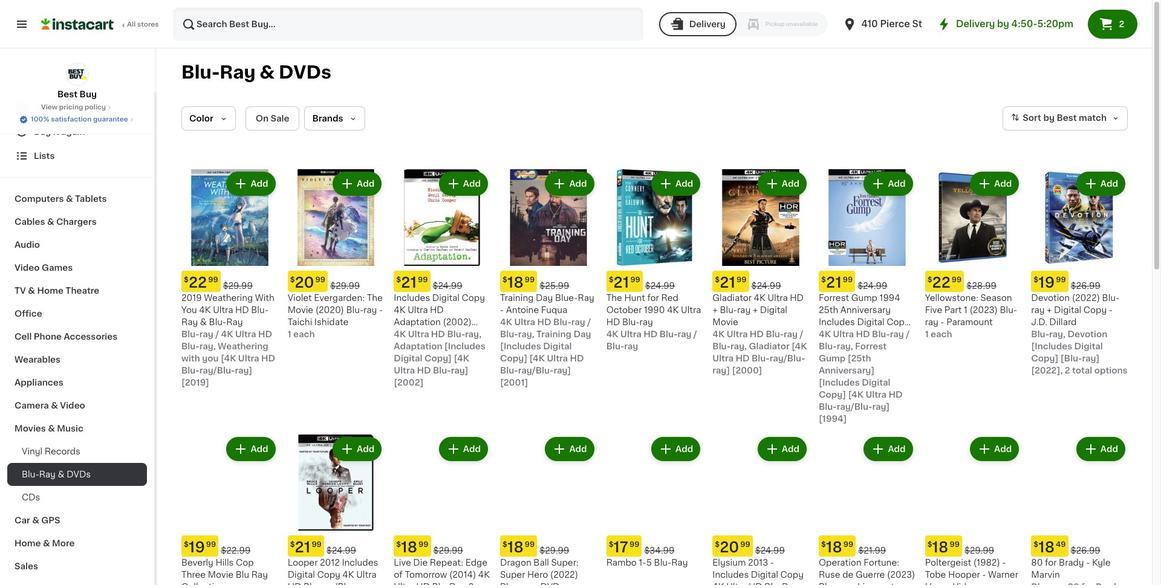 Task type: describe. For each thing, give the bounding box(es) containing it.
buy it again link
[[7, 120, 147, 144]]

camera
[[15, 402, 49, 410]]

$21.99
[[859, 547, 887, 556]]

21 for looper 2012 includes digital copy 4k ultra hd blu-ray/blu-ray
[[295, 541, 311, 555]]

(2023) for fortune:
[[888, 571, 916, 580]]

view
[[41, 104, 58, 111]]

$ for dragon ball super: super hero (2022) blu-ray + dvd
[[503, 542, 508, 549]]

99 for includes digital copy 4k ultra hd adaptation (2002) blu-ray
[[418, 276, 428, 284]]

part
[[945, 306, 962, 314]]

digital up [blu-
[[1075, 342, 1103, 351]]

$ for gladiator 4k ultra hd + blu-ray + digital movie
[[715, 276, 720, 284]]

99 for rambo 1-5 blu-ray
[[630, 542, 640, 549]]

taichi
[[288, 318, 312, 327]]

add button for includes digital copy 4k ultra hd adaptation (2002) blu-ray
[[440, 173, 487, 195]]

0 horizontal spatial buy
[[34, 128, 51, 136]]

dvd
[[541, 583, 560, 586]]

$26.99 for 18
[[1071, 547, 1101, 556]]

movies & music link
[[7, 417, 147, 440]]

home inside 'poltergeist (1982) - tobe hooper - warner home video'
[[926, 583, 951, 586]]

$ 17 99
[[609, 541, 640, 555]]

gump inside 4k ultra hd blu-ray / blu-ray, forrest gump [25th anniversary] [includes digital copy] [4k ultra hd blu-ray/blu-ray] [1994]
[[819, 354, 846, 363]]

movies & music
[[15, 425, 83, 433]]

21 for forrest gump  1994 25th anniversary includes digital copy 4k ultra hd blu- ray/blu-ray
[[826, 276, 842, 290]]

[2022],
[[1032, 366, 1063, 375]]

& down records
[[58, 471, 65, 479]]

ray inside yellowstone: season five part 1 (2023) blu- ray - paramount 1 each
[[926, 318, 939, 327]]

100% satisfaction guarantee button
[[19, 113, 135, 125]]

$18.49 original price: $26.99 element
[[1032, 536, 1128, 557]]

$ 18 99 for operation fortune: ruse de guerre (2023) blu-ray - lionsga
[[822, 541, 854, 555]]

add for yellowstone: season five part 1 (2023) blu- ray - paramount
[[995, 180, 1012, 188]]

live die repeat: edge of tomorrow (2014) 4k ultra hd blu-ray
[[394, 559, 490, 586]]

forrest inside 4k ultra hd blu-ray / blu-ray, forrest gump [25th anniversary] [includes digital copy] [4k ultra hd blu-ray/blu-ray] [1994]
[[856, 342, 887, 351]]

ray/blu- inside $ 22 99 $29.99 2019 weathering with you 4k ultra hd blu- ray & blu-ray blu-ray / 4k ultra hd blu-ray, weathering with you [4k ultra hd blu-ray/blu-ray] [2019]
[[199, 366, 235, 375]]

repeat:
[[430, 559, 464, 568]]

ray, inside "4k ultra hd blu-ray, adaptation [includes digital copy] [4k ultra hd blu-ray] [2002]"
[[465, 330, 482, 339]]

copy] inside the devotion (2022) blu- ray + digital copy - j.d. dillard blu-ray, devotion [includes digital copy] [blu-ray] [2022], 2 total options
[[1032, 354, 1059, 363]]

the inside $ 20 99 $29.99 violet evergarden: the movie (2020) blu-ray - taichi ishidate 1 each
[[367, 294, 383, 302]]

/ inside $ 22 99 $29.99 2019 weathering with you 4k ultra hd blu- ray & blu-ray blu-ray / 4k ultra hd blu-ray, weathering with you [4k ultra hd blu-ray/blu-ray] [2019]
[[215, 330, 219, 339]]

add for includes digital copy 4k ultra hd adaptation (2002) blu-ray
[[463, 180, 481, 188]]

$26.99 for 19
[[1071, 282, 1101, 290]]

super:
[[551, 559, 579, 568]]

add for operation fortune: ruse de guerre (2023) blu-ray - lionsga
[[888, 445, 906, 454]]

ray, inside training day blue-ray - antoine fuqua 4k ultra hd blu-ray / blu-ray, training day [includes digital copy] [4k ultra hd blu-ray/blu-ray] [2001]
[[518, 330, 535, 339]]

copy inside the includes digital copy 4k ultra hd adaptation (2002) blu-ray
[[462, 294, 485, 302]]

(2022) inside dragon ball super: super hero (2022) blu-ray + dvd
[[550, 571, 579, 580]]

movie inside gladiator 4k ultra hd + blu-ray + digital movie 4k ultra hd blu-ray / blu-ray, gladiator [4k ultra hd blu-ray/blu- ray] [2000]
[[713, 318, 739, 327]]

1 horizontal spatial training
[[537, 330, 572, 339]]

ray/blu- inside "looper 2012 includes digital copy 4k ultra hd blu-ray/blu-ray"
[[321, 583, 355, 586]]

devotion (2022) blu- ray + digital copy - j.d. dillard blu-ray, devotion [includes digital copy] [blu-ray] [2022], 2 total options
[[1032, 294, 1128, 375]]

total
[[1073, 366, 1093, 375]]

digital inside gladiator 4k ultra hd + blu-ray + digital movie 4k ultra hd blu-ray / blu-ray, gladiator [4k ultra hd blu-ray/blu- ray] [2000]
[[760, 306, 788, 314]]

includes inside 'elysium 2013 - includes digital copy 4k ultra hd blu-ray'
[[713, 571, 749, 580]]

$ 20 99
[[715, 541, 751, 555]]

add button for devotion (2022) blu- ray + digital copy - j.d. dillard
[[1078, 173, 1125, 195]]

ray/blu- inside gladiator 4k ultra hd + blu-ray + digital movie 4k ultra hd blu-ray / blu-ray, gladiator [4k ultra hd blu-ray/blu- ray] [2000]
[[770, 354, 806, 363]]

ray] inside $ 22 99 $29.99 2019 weathering with you 4k ultra hd blu- ray & blu-ray blu-ray / 4k ultra hd blu-ray, weathering with you [4k ultra hd blu-ray/blu-ray] [2019]
[[235, 366, 252, 375]]

$21.99 original price: $24.99 element for includes digital copy 4k ultra hd adaptation (2002) blu-ray
[[394, 271, 491, 292]]

ray] inside training day blue-ray - antoine fuqua 4k ultra hd blu-ray / blu-ray, training day [includes digital copy] [4k ultra hd blu-ray/blu-ray] [2001]
[[554, 366, 571, 375]]

410
[[862, 19, 878, 28]]

digital inside the includes digital copy 4k ultra hd adaptation (2002) blu-ray
[[432, 294, 460, 302]]

the hunt for red october 1990 4k ultra hd blu-ray 4k ultra hd blu-ray / blu-ray
[[607, 294, 701, 351]]

$ for rambo 1-5 blu-ray
[[609, 542, 614, 549]]

fuqua
[[541, 306, 568, 314]]

ray inside $ 22 99 $29.99 2019 weathering with you 4k ultra hd blu- ray & blu-ray blu-ray / 4k ultra hd blu-ray, weathering with you [4k ultra hd blu-ray/blu-ray] [2019]
[[199, 330, 213, 339]]

ray inside forrest gump  1994 25th anniversary includes digital copy 4k ultra hd blu- ray/blu-ray
[[853, 342, 867, 351]]

(2002)
[[443, 318, 472, 327]]

ultra inside "looper 2012 includes digital copy 4k ultra hd blu-ray/blu-ray"
[[357, 571, 377, 580]]

you
[[202, 354, 219, 363]]

4k inside 'elysium 2013 - includes digital copy 4k ultra hd blu-ray'
[[713, 583, 725, 586]]

computers & tablets
[[15, 195, 107, 203]]

of
[[394, 571, 403, 580]]

& for more
[[43, 540, 50, 548]]

80 for brady - kyle marvin
[[1032, 559, 1111, 580]]

fortune:
[[864, 559, 900, 568]]

office link
[[7, 303, 147, 326]]

service type group
[[659, 12, 828, 36]]

0 horizontal spatial video
[[15, 264, 40, 272]]

$17.99 original price: $34.99 element
[[607, 536, 703, 557]]

each inside yellowstone: season five part 1 (2023) blu- ray - paramount 1 each
[[931, 330, 953, 339]]

add for poltergeist (1982) - tobe hooper - warner home video
[[995, 445, 1012, 454]]

digital inside "looper 2012 includes digital copy 4k ultra hd blu-ray/blu-ray"
[[288, 571, 315, 580]]

$ for devotion (2022) blu- ray + digital copy - j.d. dillard
[[1034, 276, 1039, 284]]

camera & video
[[15, 402, 85, 410]]

$ for forrest gump  1994 25th anniversary includes digital copy 4k ultra hd blu- ray/blu-ray
[[822, 276, 826, 284]]

delivery by 4:50-5:20pm link
[[937, 17, 1074, 31]]

training day blue-ray - antoine fuqua 4k ultra hd blu-ray / blu-ray, training day [includes digital copy] [4k ultra hd blu-ray/blu-ray] [2001]
[[500, 294, 595, 387]]

99 for looper 2012 includes digital copy 4k ultra hd blu-ray/blu-ray
[[312, 542, 322, 549]]

color button
[[182, 106, 236, 131]]

ray/blu- inside forrest gump  1994 25th anniversary includes digital copy 4k ultra hd blu- ray/blu-ray
[[819, 342, 853, 351]]

ray, inside the devotion (2022) blu- ray + digital copy - j.d. dillard blu-ray, devotion [includes digital copy] [blu-ray] [2022], 2 total options
[[1050, 330, 1066, 339]]

/ inside 4k ultra hd blu-ray / blu-ray, forrest gump [25th anniversary] [includes digital copy] [4k ultra hd blu-ray/blu-ray] [1994]
[[906, 330, 910, 339]]

blu- inside the includes digital copy 4k ultra hd adaptation (2002) blu-ray
[[394, 330, 411, 339]]

blu- inside dragon ball super: super hero (2022) blu-ray + dvd
[[500, 583, 518, 586]]

20 for 20
[[720, 541, 740, 555]]

$29.99 inside $ 20 99 $29.99 violet evergarden: the movie (2020) blu-ray - taichi ishidate 1 each
[[330, 282, 360, 290]]

add button for the hunt for red october 1990 4k ultra hd blu-ray
[[653, 173, 700, 195]]

[includes inside 4k ultra hd blu-ray / blu-ray, forrest gump [25th anniversary] [includes digital copy] [4k ultra hd blu-ray/blu-ray] [1994]
[[819, 379, 860, 387]]

1 vertical spatial weathering
[[218, 342, 268, 351]]

collection
[[182, 583, 225, 586]]

+ inside dragon ball super: super hero (2022) blu-ray + dvd
[[533, 583, 538, 586]]

anniversary
[[841, 306, 891, 314]]

2 horizontal spatial 1
[[964, 306, 968, 314]]

copy inside "looper 2012 includes digital copy 4k ultra hd blu-ray/blu-ray"
[[317, 571, 341, 580]]

$ 21 99 for forrest gump  1994 25th anniversary includes digital copy 4k ultra hd blu- ray/blu-ray
[[822, 276, 853, 290]]

tv
[[15, 287, 26, 295]]

$ 22 99
[[928, 276, 962, 290]]

5:20pm
[[1038, 19, 1074, 28]]

copy] inside 4k ultra hd blu-ray / blu-ray, forrest gump [25th anniversary] [includes digital copy] [4k ultra hd blu-ray/blu-ray] [1994]
[[819, 391, 847, 399]]

copy inside forrest gump  1994 25th anniversary includes digital copy 4k ultra hd blu- ray/blu-ray
[[887, 318, 910, 327]]

$ for the hunt for red october 1990 4k ultra hd blu-ray
[[609, 276, 614, 284]]

copy] inside "4k ultra hd blu-ray, adaptation [includes digital copy] [4k ultra hd blu-ray] [2002]"
[[425, 354, 452, 363]]

ray down you in the bottom of the page
[[182, 318, 198, 327]]

1 horizontal spatial 1
[[926, 330, 929, 339]]

sale
[[271, 114, 289, 123]]

it
[[53, 128, 59, 136]]

add button for dragon ball super: super hero (2022) blu-ray + dvd
[[547, 438, 593, 460]]

digital inside training day blue-ray - antoine fuqua 4k ultra hd blu-ray / blu-ray, training day [includes digital copy] [4k ultra hd blu-ray/blu-ray] [2001]
[[543, 342, 572, 351]]

$25.99
[[540, 282, 570, 290]]

pierce
[[881, 19, 910, 28]]

4k inside 4k ultra hd blu-ray / blu-ray, forrest gump [25th anniversary] [includes digital copy] [4k ultra hd blu-ray/blu-ray] [1994]
[[819, 330, 831, 339]]

49
[[1056, 542, 1066, 549]]

Best match Sort by field
[[1003, 106, 1128, 131]]

add for gladiator 4k ultra hd + blu-ray + digital movie
[[782, 180, 800, 188]]

$19.99 original price: $22.99 element
[[182, 536, 278, 557]]

ball
[[534, 559, 549, 568]]

digital up dillard
[[1055, 306, 1082, 314]]

4:50-
[[1012, 19, 1038, 28]]

with
[[255, 294, 275, 302]]

$ 18 99 for live die repeat: edge of tomorrow (2014) 4k ultra hd blu-ray
[[397, 541, 429, 555]]

with
[[182, 354, 200, 363]]

20 for violet evergarden: the movie (2020) blu-ray - taichi ishidate
[[295, 276, 314, 290]]

for inside 80 for brady - kyle marvin
[[1046, 559, 1057, 568]]

& for video
[[51, 402, 58, 410]]

vinyl records link
[[7, 440, 147, 463]]

digital inside 'elysium 2013 - includes digital copy 4k ultra hd blu-ray'
[[751, 571, 779, 580]]

best match
[[1057, 114, 1107, 122]]

[4k inside "4k ultra hd blu-ray, adaptation [includes digital copy] [4k ultra hd blu-ray] [2002]"
[[454, 354, 469, 363]]

21 for the hunt for red october 1990 4k ultra hd blu-ray
[[614, 276, 629, 290]]

99 inside $ 22 99 $29.99 2019 weathering with you 4k ultra hd blu- ray & blu-ray blu-ray / 4k ultra hd blu-ray, weathering with you [4k ultra hd blu-ray/blu-ray] [2019]
[[208, 276, 218, 284]]

[4k inside 4k ultra hd blu-ray / blu-ray, forrest gump [25th anniversary] [includes digital copy] [4k ultra hd blu-ray/blu-ray] [1994]
[[849, 391, 864, 399]]

100%
[[31, 116, 49, 123]]

blu-ray & dvds inside blu-ray & dvds link
[[22, 471, 91, 479]]

2 button
[[1088, 10, 1138, 39]]

vinyl records
[[22, 448, 80, 456]]

ultra inside 'elysium 2013 - includes digital copy 4k ultra hd blu-ray'
[[727, 583, 747, 586]]

0 vertical spatial day
[[536, 294, 553, 302]]

1 vertical spatial day
[[574, 330, 591, 339]]

sales
[[15, 563, 38, 571]]

$ 19 99 for $22.99
[[184, 541, 216, 555]]

ray, inside 4k ultra hd blu-ray / blu-ray, forrest gump [25th anniversary] [includes digital copy] [4k ultra hd blu-ray/blu-ray] [1994]
[[837, 342, 854, 351]]

add for dragon ball super: super hero (2022) blu-ray + dvd
[[570, 445, 587, 454]]

$24.99 for the hunt for red october 1990 4k ultra hd blu-ray
[[645, 282, 675, 290]]

hero
[[528, 571, 548, 580]]

ray inside dragon ball super: super hero (2022) blu-ray + dvd
[[518, 583, 531, 586]]

buy inside 'link'
[[80, 90, 97, 99]]

anniversary]
[[819, 366, 875, 375]]

movie inside $ 20 99 $29.99 violet evergarden: the movie (2020) blu-ray - taichi ishidate 1 each
[[288, 306, 313, 314]]

chargers
[[56, 218, 97, 226]]

on sale button
[[245, 106, 300, 131]]

0 vertical spatial blu-ray & dvds
[[182, 64, 331, 81]]

blu- inside live die repeat: edge of tomorrow (2014) 4k ultra hd blu-ray
[[432, 583, 450, 586]]

$24.99 for forrest gump  1994 25th anniversary includes digital copy 4k ultra hd blu- ray/blu-ray
[[858, 282, 888, 290]]

hd inside 'elysium 2013 - includes digital copy 4k ultra hd blu-ray'
[[749, 583, 763, 586]]

add button for live die repeat: edge of tomorrow (2014) 4k ultra hd blu-ray
[[440, 438, 487, 460]]

poltergeist (1982) - tobe hooper - warner home video
[[926, 559, 1019, 586]]

99 for training day blue-ray - antoine fuqua
[[525, 276, 535, 284]]

music
[[57, 425, 83, 433]]

beverly hills cop three movie blu ray collection
[[182, 559, 268, 586]]

$ 21 99 for gladiator 4k ultra hd + blu-ray + digital movie
[[715, 276, 747, 290]]

ray] inside gladiator 4k ultra hd + blu-ray + digital movie 4k ultra hd blu-ray / blu-ray, gladiator [4k ultra hd blu-ray/blu- ray] [2000]
[[713, 366, 730, 375]]

color
[[189, 114, 213, 123]]

forrest inside forrest gump  1994 25th anniversary includes digital copy 4k ultra hd blu- ray/blu-ray
[[819, 294, 850, 302]]

shop link
[[7, 96, 147, 120]]

blue-
[[555, 294, 578, 302]]

ray inside the devotion (2022) blu- ray + digital copy - j.d. dillard blu-ray, devotion [includes digital copy] [blu-ray] [2022], 2 total options
[[1032, 306, 1045, 314]]

add button for forrest gump  1994 25th anniversary includes digital copy 4k ultra hd blu- ray/blu-ray
[[865, 173, 912, 195]]

hunt
[[625, 294, 646, 302]]

sort
[[1023, 114, 1042, 122]]

blu- inside yellowstone: season five part 1 (2023) blu- ray - paramount 1 each
[[1000, 306, 1018, 314]]

$21.99 original price: $24.99 element for gladiator 4k ultra hd + blu-ray + digital movie
[[713, 271, 810, 292]]

[includes inside the devotion (2022) blu- ray + digital copy - j.d. dillard blu-ray, devotion [includes digital copy] [blu-ray] [2022], 2 total options
[[1032, 342, 1073, 351]]

ray inside "looper 2012 includes digital copy 4k ultra hd blu-ray/blu-ray"
[[355, 583, 369, 586]]

ultra inside forrest gump  1994 25th anniversary includes digital copy 4k ultra hd blu- ray/blu-ray
[[833, 330, 853, 339]]

blu- inside forrest gump  1994 25th anniversary includes digital copy 4k ultra hd blu- ray/blu-ray
[[871, 330, 889, 339]]

$29.99 for dragon
[[540, 547, 570, 556]]

cop
[[236, 559, 254, 568]]

$18.99 original price: $29.99 element for ball
[[500, 536, 597, 557]]

computers
[[15, 195, 64, 203]]

[includes inside "4k ultra hd blu-ray, adaptation [includes digital copy] [4k ultra hd blu-ray] [2002]"
[[445, 342, 486, 351]]

camera & video link
[[7, 394, 147, 417]]

yellowstone:
[[926, 294, 979, 302]]

$29.99 for live
[[434, 547, 463, 556]]

22 for 2019 weathering with you 4k ultra hd blu- ray & blu-ray
[[189, 276, 207, 290]]

1 vertical spatial devotion
[[1068, 330, 1108, 339]]

blu- inside $ 20 99 $29.99 violet evergarden: the movie (2020) blu-ray - taichi ishidate 1 each
[[346, 306, 364, 314]]

includes inside the includes digital copy 4k ultra hd adaptation (2002) blu-ray
[[394, 294, 430, 302]]

- inside 80 for brady - kyle marvin
[[1087, 559, 1091, 568]]

you
[[182, 306, 197, 314]]

add for live die repeat: edge of tomorrow (2014) 4k ultra hd blu-ray
[[463, 445, 481, 454]]

dragon ball super: super hero (2022) blu-ray + dvd
[[500, 559, 579, 586]]

antoine
[[506, 306, 539, 314]]

18 for 80 for brady - kyle marvin
[[1039, 541, 1055, 555]]

1 vertical spatial video
[[60, 402, 85, 410]]

ray/blu- inside 4k ultra hd blu-ray / blu-ray, forrest gump [25th anniversary] [includes digital copy] [4k ultra hd blu-ray/blu-ray] [1994]
[[837, 403, 873, 411]]

$ for yellowstone: season five part 1 (2023) blu- ray - paramount
[[928, 276, 933, 284]]

lists
[[34, 152, 55, 160]]

delivery for delivery by 4:50-5:20pm
[[957, 19, 996, 28]]

1-
[[639, 559, 647, 568]]

$24.99 for elysium 2013 - includes digital copy 4k ultra hd blu-ray
[[756, 547, 785, 556]]

includes digital copy 4k ultra hd adaptation (2002) blu-ray
[[394, 294, 485, 339]]

$ for operation fortune: ruse de guerre (2023) blu-ray - lionsga
[[822, 542, 826, 549]]

three
[[182, 571, 206, 580]]

ray down $34.99
[[672, 559, 688, 568]]

- inside the devotion (2022) blu- ray + digital copy - j.d. dillard blu-ray, devotion [includes digital copy] [blu-ray] [2022], 2 total options
[[1110, 306, 1113, 314]]

21 for includes digital copy 4k ultra hd adaptation (2002) blu-ray
[[401, 276, 417, 290]]

& up on
[[260, 64, 275, 81]]

by for delivery
[[998, 19, 1010, 28]]

copy inside 'elysium 2013 - includes digital copy 4k ultra hd blu-ray'
[[781, 571, 804, 580]]

25th
[[819, 306, 839, 314]]

satisfaction
[[51, 116, 92, 123]]

$ 19 99 for $26.99
[[1034, 276, 1066, 290]]

tomorrow
[[405, 571, 447, 580]]

1990
[[644, 306, 665, 314]]

video games link
[[7, 257, 147, 280]]

ray inside the includes digital copy 4k ultra hd adaptation (2002) blu-ray
[[411, 330, 425, 339]]

$ 21 99 for includes digital copy 4k ultra hd adaptation (2002) blu-ray
[[397, 276, 428, 290]]

for inside the hunt for red october 1990 4k ultra hd blu-ray 4k ultra hd blu-ray / blu-ray
[[648, 294, 659, 302]]



Task type: vqa. For each thing, say whether or not it's contained in the screenshot.
THE ADD button related to The Hunt for Red October 1990 4K Ultra HD Blu-ray
yes



Task type: locate. For each thing, give the bounding box(es) containing it.
18
[[508, 276, 524, 290], [508, 541, 524, 555], [826, 541, 843, 555], [401, 541, 418, 555], [933, 541, 949, 555], [1039, 541, 1055, 555]]

looper 2012 includes digital copy 4k ultra hd blu-ray/blu-ray
[[288, 559, 378, 586]]

video games
[[15, 264, 73, 272]]

$20.99 original price: $29.99 element
[[288, 271, 384, 292]]

product group
[[182, 169, 278, 389], [288, 169, 384, 340], [394, 169, 491, 389], [500, 169, 597, 389], [607, 169, 703, 353], [713, 169, 810, 377], [819, 169, 916, 425], [926, 169, 1022, 340], [1032, 169, 1128, 377], [182, 435, 278, 586], [288, 435, 384, 586], [394, 435, 491, 586], [500, 435, 597, 586], [607, 435, 703, 570], [713, 435, 810, 586], [819, 435, 916, 586], [926, 435, 1022, 586], [1032, 435, 1128, 586]]

22 up yellowstone:
[[933, 276, 951, 290]]

$ for live die repeat: edge of tomorrow (2014) 4k ultra hd blu-ray
[[397, 542, 401, 549]]

- up the warner
[[1003, 559, 1007, 568]]

delivery for delivery
[[690, 20, 726, 28]]

1 vertical spatial (2023)
[[888, 571, 916, 580]]

ray, up [2000]
[[731, 342, 747, 351]]

0 horizontal spatial forrest
[[819, 294, 850, 302]]

add button for yellowstone: season five part 1 (2023) blu- ray - paramount
[[972, 173, 1018, 195]]

- right the 2013
[[771, 559, 775, 568]]

1 horizontal spatial forrest
[[856, 342, 887, 351]]

4k inside forrest gump  1994 25th anniversary includes digital copy 4k ultra hd blu- ray/blu-ray
[[819, 330, 831, 339]]

includes inside "looper 2012 includes digital copy 4k ultra hd blu-ray/blu-ray"
[[342, 559, 378, 568]]

forrest up 25th
[[819, 294, 850, 302]]

cds
[[22, 494, 40, 502]]

product group containing 17
[[607, 435, 703, 570]]

hd inside live die repeat: edge of tomorrow (2014) 4k ultra hd blu-ray
[[416, 583, 430, 586]]

hd inside the includes digital copy 4k ultra hd adaptation (2002) blu-ray
[[430, 306, 444, 314]]

ruse
[[819, 571, 841, 580]]

2 inside the devotion (2022) blu- ray + digital copy - j.d. dillard blu-ray, devotion [includes digital copy] [blu-ray] [2022], 2 total options
[[1065, 366, 1071, 375]]

- inside training day blue-ray - antoine fuqua 4k ultra hd blu-ray / blu-ray, training day [includes digital copy] [4k ultra hd blu-ray/blu-ray] [2001]
[[500, 306, 504, 314]]

1 horizontal spatial $ 19 99
[[1034, 276, 1066, 290]]

add for the hunt for red october 1990 4k ultra hd blu-ray
[[676, 180, 694, 188]]

violet
[[288, 294, 312, 302]]

$21.99 original price: $24.99 element up gladiator 4k ultra hd + blu-ray + digital movie 4k ultra hd blu-ray / blu-ray, gladiator [4k ultra hd blu-ray/blu- ray] [2000]
[[713, 271, 810, 292]]

shop
[[34, 103, 57, 112]]

- down five
[[941, 318, 945, 327]]

ray inside $ 20 99 $29.99 violet evergarden: the movie (2020) blu-ray - taichi ishidate 1 each
[[364, 306, 377, 314]]

0 vertical spatial buy
[[80, 90, 97, 99]]

1 the from the left
[[367, 294, 383, 302]]

adaptation inside the includes digital copy 4k ultra hd adaptation (2002) blu-ray
[[394, 318, 441, 327]]

(1982)
[[974, 559, 1001, 568]]

$24.99 for includes digital copy 4k ultra hd adaptation (2002) blu-ray
[[433, 282, 463, 290]]

$ 18 99 for poltergeist (1982) - tobe hooper - warner home video
[[928, 541, 960, 555]]

$24.99 up red
[[645, 282, 675, 290]]

2 horizontal spatial video
[[953, 583, 978, 586]]

ultra inside the includes digital copy 4k ultra hd adaptation (2002) blu-ray
[[408, 306, 428, 314]]

(2023) inside yellowstone: season five part 1 (2023) blu- ray - paramount 1 each
[[970, 306, 998, 314]]

4k inside training day blue-ray - antoine fuqua 4k ultra hd blu-ray / blu-ray, training day [includes digital copy] [4k ultra hd blu-ray/blu-ray] [2001]
[[500, 318, 512, 327]]

$ 19 99 inside the $19.99 original price: $22.99 element
[[184, 541, 216, 555]]

add for devotion (2022) blu- ray + digital copy - j.d. dillard
[[1101, 180, 1119, 188]]

1
[[964, 306, 968, 314], [288, 330, 291, 339], [926, 330, 929, 339]]

$34.99
[[645, 547, 675, 556]]

0 vertical spatial 19
[[1039, 276, 1055, 290]]

$ 18 99 up dragon
[[503, 541, 535, 555]]

18 for dragon ball super: super hero (2022) blu-ray + dvd
[[508, 541, 524, 555]]

$ inside $ 20 99 $29.99 violet evergarden: the movie (2020) blu-ray - taichi ishidate 1 each
[[290, 276, 295, 284]]

blu-ray & dvds up on
[[182, 64, 331, 81]]

digital down the 2013
[[751, 571, 779, 580]]

[4k inside training day blue-ray - antoine fuqua 4k ultra hd blu-ray / blu-ray, training day [includes digital copy] [4k ultra hd blu-ray/blu-ray] [2001]
[[530, 354, 545, 363]]

$21.99 original price: $24.99 element up 1994
[[819, 271, 916, 292]]

1 horizontal spatial dvds
[[279, 64, 331, 81]]

hd inside "looper 2012 includes digital copy 4k ultra hd blu-ray/blu-ray"
[[288, 583, 302, 586]]

$18.99 original price: $29.99 element up ball
[[500, 536, 597, 557]]

ray, inside $ 22 99 $29.99 2019 weathering with you 4k ultra hd blu- ray & blu-ray blu-ray / 4k ultra hd blu-ray, weathering with you [4k ultra hd blu-ray/blu-ray] [2019]
[[199, 342, 216, 351]]

(2023) down fortune: at the bottom of page
[[888, 571, 916, 580]]

0 horizontal spatial by
[[998, 19, 1010, 28]]

4k inside live die repeat: edge of tomorrow (2014) 4k ultra hd blu-ray
[[478, 571, 490, 580]]

1 horizontal spatial gump
[[852, 294, 878, 302]]

$24.99 up the includes digital copy 4k ultra hd adaptation (2002) blu-ray
[[433, 282, 463, 290]]

2 inside button
[[1120, 20, 1125, 28]]

ray inside operation fortune: ruse de guerre (2023) blu-ray - lionsga
[[837, 583, 850, 586]]

0 vertical spatial best
[[57, 90, 78, 99]]

0 vertical spatial dvds
[[279, 64, 331, 81]]

buy up policy
[[80, 90, 97, 99]]

0 vertical spatial video
[[15, 264, 40, 272]]

training
[[500, 294, 534, 302], [537, 330, 572, 339]]

1 vertical spatial gump
[[819, 354, 846, 363]]

all
[[127, 21, 136, 28]]

accessories
[[64, 333, 118, 341]]

for up marvin
[[1046, 559, 1057, 568]]

0 horizontal spatial day
[[536, 294, 553, 302]]

ray, up you
[[199, 342, 216, 351]]

$21.99 original price: $24.99 element up 2012 on the bottom of the page
[[288, 536, 384, 557]]

(2020)
[[316, 306, 344, 314]]

1 horizontal spatial day
[[574, 330, 591, 339]]

0 vertical spatial $ 19 99
[[1034, 276, 1066, 290]]

video down hooper
[[953, 583, 978, 586]]

1 down five
[[926, 330, 929, 339]]

1 each from the left
[[293, 330, 315, 339]]

(2022) down "super:"
[[550, 571, 579, 580]]

match
[[1079, 114, 1107, 122]]

- down (1982)
[[983, 571, 987, 580]]

99 for live die repeat: edge of tomorrow (2014) 4k ultra hd blu-ray
[[419, 542, 429, 549]]

copy down $19.99 original price: $26.99 element at the top right of page
[[1084, 306, 1107, 314]]

ray
[[220, 64, 256, 81], [578, 294, 595, 302], [182, 318, 198, 327], [226, 318, 243, 327], [39, 471, 56, 479], [672, 559, 688, 568], [252, 571, 268, 580]]

video down audio
[[15, 264, 40, 272]]

operation fortune: ruse de guerre (2023) blu-ray - lionsga
[[819, 559, 916, 586]]

3 $18.99 original price: $29.99 element from the left
[[926, 536, 1022, 557]]

18 for poltergeist (1982) - tobe hooper - warner home video
[[933, 541, 949, 555]]

blu-ray & dvds down vinyl records
[[22, 471, 91, 479]]

0 horizontal spatial 20
[[295, 276, 314, 290]]

1 vertical spatial movie
[[713, 318, 739, 327]]

$ for looper 2012 includes digital copy 4k ultra hd blu-ray/blu-ray
[[290, 542, 295, 549]]

0 horizontal spatial 1
[[288, 330, 291, 339]]

0 vertical spatial training
[[500, 294, 534, 302]]

0 horizontal spatial 22
[[189, 276, 207, 290]]

ray] inside 4k ultra hd blu-ray / blu-ray, forrest gump [25th anniversary] [includes digital copy] [4k ultra hd blu-ray/blu-ray] [1994]
[[873, 403, 890, 411]]

1 vertical spatial 19
[[189, 541, 205, 555]]

$18.99 original price: $25.99 element
[[500, 271, 597, 292]]

99 inside $ 22 99
[[952, 276, 962, 284]]

& left music
[[48, 425, 55, 433]]

add for 80 for brady - kyle marvin
[[1101, 445, 1119, 454]]

1 vertical spatial dvds
[[67, 471, 91, 479]]

$ 21 99 up hunt at the bottom right
[[609, 276, 641, 290]]

home down video games at the top of page
[[37, 287, 64, 295]]

0 vertical spatial by
[[998, 19, 1010, 28]]

add for elysium 2013 - includes digital copy 4k ultra hd blu-ray
[[782, 445, 800, 454]]

home down tobe
[[926, 583, 951, 586]]

red
[[662, 294, 679, 302]]

$24.99 up 1994
[[858, 282, 888, 290]]

1 horizontal spatial by
[[1044, 114, 1055, 122]]

0 horizontal spatial each
[[293, 330, 315, 339]]

& for chargers
[[47, 218, 54, 226]]

0 horizontal spatial $ 19 99
[[184, 541, 216, 555]]

0 vertical spatial 2
[[1120, 20, 1125, 28]]

gps
[[41, 517, 60, 525]]

$ for training day blue-ray - antoine fuqua
[[503, 276, 508, 284]]

2 each from the left
[[931, 330, 953, 339]]

sales link
[[7, 555, 147, 578]]

(2023) inside operation fortune: ruse de guerre (2023) blu-ray - lionsga
[[888, 571, 916, 580]]

& down 2019 in the left bottom of the page
[[200, 318, 207, 327]]

$ 21 99
[[822, 276, 853, 290], [397, 276, 428, 290], [609, 276, 641, 290], [715, 276, 747, 290], [290, 541, 322, 555]]

1 horizontal spatial 20
[[720, 541, 740, 555]]

$ 18 99 up operation
[[822, 541, 854, 555]]

1 vertical spatial best
[[1057, 114, 1077, 122]]

1 vertical spatial for
[[1046, 559, 1057, 568]]

0 horizontal spatial the
[[367, 294, 383, 302]]

appliances link
[[7, 371, 147, 394]]

18 for operation fortune: ruse de guerre (2023) blu-ray - lionsga
[[826, 541, 843, 555]]

19 for devotion (2022) blu- ray + digital copy - j.d. dillard
[[1039, 276, 1055, 290]]

2 vertical spatial video
[[953, 583, 978, 586]]

410 pierce st
[[862, 19, 923, 28]]

by inside the best match sort by field
[[1044, 114, 1055, 122]]

- right (2020)
[[379, 306, 383, 314]]

$24.99 up gladiator 4k ultra hd + blu-ray + digital movie 4k ultra hd blu-ray / blu-ray, gladiator [4k ultra hd blu-ray/blu- ray] [2000]
[[752, 282, 782, 290]]

2 $26.99 from the top
[[1071, 547, 1101, 556]]

$ for poltergeist (1982) - tobe hooper - warner home video
[[928, 542, 933, 549]]

$26.99 inside $18.49 original price: $26.99 element
[[1071, 547, 1101, 556]]

cell phone accessories link
[[7, 326, 147, 349]]

brands
[[312, 114, 343, 123]]

add button for looper 2012 includes digital copy 4k ultra hd blu-ray/blu-ray
[[334, 438, 381, 460]]

copy
[[462, 294, 485, 302], [1084, 306, 1107, 314], [887, 318, 910, 327], [317, 571, 341, 580], [781, 571, 804, 580]]

ray] inside the devotion (2022) blu- ray + digital copy - j.d. dillard blu-ray, devotion [includes digital copy] [blu-ray] [2022], 2 total options
[[1083, 354, 1100, 363]]

18 for training day blue-ray - antoine fuqua
[[508, 276, 524, 290]]

forrest gump  1994 25th anniversary includes digital copy 4k ultra hd blu- ray/blu-ray
[[819, 294, 910, 351]]

[includes down antoine on the bottom
[[500, 342, 541, 351]]

add button for 80 for brady - kyle marvin
[[1078, 438, 1125, 460]]

2 $18.99 original price: $29.99 element from the left
[[394, 536, 491, 557]]

99 for yellowstone: season five part 1 (2023) blu- ray - paramount
[[952, 276, 962, 284]]

- down $19.99 original price: $26.99 element at the top right of page
[[1110, 306, 1113, 314]]

$ 18 99 up poltergeist
[[928, 541, 960, 555]]

best for best buy
[[57, 90, 78, 99]]

2 adaptation from the top
[[394, 342, 443, 351]]

ray inside training day blue-ray - antoine fuqua 4k ultra hd blu-ray / blu-ray, training day [includes digital copy] [4k ultra hd blu-ray/blu-ray] [2001]
[[578, 294, 595, 302]]

$21.99 original price: $24.99 element up red
[[607, 271, 703, 292]]

1 adaptation from the top
[[394, 318, 441, 327]]

19 for beverly hills cop three movie blu ray collection
[[189, 541, 205, 555]]

[2001]
[[500, 379, 528, 387]]

$ 21 99 for the hunt for red october 1990 4k ultra hd blu-ray
[[609, 276, 641, 290]]

99 inside $ 20 99
[[741, 542, 751, 549]]

$26.99 up brady
[[1071, 547, 1101, 556]]

0 horizontal spatial best
[[57, 90, 78, 99]]

0 horizontal spatial gump
[[819, 354, 846, 363]]

warner
[[989, 571, 1019, 580]]

20
[[295, 276, 314, 290], [720, 541, 740, 555]]

[2019]
[[182, 379, 209, 387]]

1 inside $ 20 99 $29.99 violet evergarden: the movie (2020) blu-ray - taichi ishidate 1 each
[[288, 330, 291, 339]]

2 horizontal spatial $18.99 original price: $29.99 element
[[926, 536, 1022, 557]]

ray, up [25th
[[837, 342, 854, 351]]

rambo
[[607, 559, 637, 568]]

99 for the hunt for red october 1990 4k ultra hd blu-ray
[[631, 276, 641, 284]]

ray down vinyl records
[[39, 471, 56, 479]]

21 for gladiator 4k ultra hd + blu-ray + digital movie
[[720, 276, 736, 290]]

[4k inside gladiator 4k ultra hd + blu-ray + digital movie 4k ultra hd blu-ray / blu-ray, gladiator [4k ultra hd blu-ray/blu- ray] [2000]
[[792, 342, 807, 351]]

the right evergarden:
[[367, 294, 383, 302]]

digital inside 4k ultra hd blu-ray / blu-ray, forrest gump [25th anniversary] [includes digital copy] [4k ultra hd blu-ray/blu-ray] [1994]
[[862, 379, 891, 387]]

best buy
[[57, 90, 97, 99]]

1 vertical spatial home
[[15, 540, 41, 548]]

99 for gladiator 4k ultra hd + blu-ray + digital movie
[[737, 276, 747, 284]]

1 horizontal spatial movie
[[288, 306, 313, 314]]

dillard
[[1050, 318, 1077, 327]]

elysium
[[713, 559, 746, 568]]

& left tablets
[[66, 195, 73, 203]]

- inside 'elysium 2013 - includes digital copy 4k ultra hd blu-ray'
[[771, 559, 775, 568]]

(2023) down season
[[970, 306, 998, 314]]

add for beverly hills cop three movie blu ray collection
[[251, 445, 268, 454]]

$ inside the $ 17 99
[[609, 542, 614, 549]]

(2022) inside the devotion (2022) blu- ray + digital copy - j.d. dillard blu-ray, devotion [includes digital copy] [blu-ray] [2022], 2 total options
[[1073, 294, 1101, 302]]

0 vertical spatial (2022)
[[1073, 294, 1101, 302]]

$24.99 inside "element"
[[756, 547, 785, 556]]

$ 21 99 up gladiator 4k ultra hd + blu-ray + digital movie 4k ultra hd blu-ray / blu-ray, gladiator [4k ultra hd blu-ray/blu- ray] [2000]
[[715, 276, 747, 290]]

digital up (2002)
[[432, 294, 460, 302]]

$18.99 original price: $29.99 element
[[500, 536, 597, 557], [394, 536, 491, 557], [926, 536, 1022, 557]]

movie
[[288, 306, 313, 314], [713, 318, 739, 327], [208, 571, 234, 580]]

1 horizontal spatial the
[[607, 294, 623, 302]]

1 horizontal spatial for
[[1046, 559, 1057, 568]]

day up fuqua
[[536, 294, 553, 302]]

digital down [25th
[[862, 379, 891, 387]]

99 for poltergeist (1982) - tobe hooper - warner home video
[[950, 542, 960, 549]]

copy up (2002)
[[462, 294, 485, 302]]

dvds up brands
[[279, 64, 331, 81]]

0 horizontal spatial 19
[[189, 541, 205, 555]]

beverly
[[182, 559, 213, 568]]

best left match
[[1057, 114, 1077, 122]]

gump inside forrest gump  1994 25th anniversary includes digital copy 4k ultra hd blu- ray/blu-ray
[[852, 294, 878, 302]]

0 vertical spatial weathering
[[204, 294, 253, 302]]

$18.99 original price: $29.99 element for die
[[394, 536, 491, 557]]

& for gps
[[32, 517, 39, 525]]

[includes up [blu-
[[1032, 342, 1073, 351]]

st
[[913, 19, 923, 28]]

ray, down antoine on the bottom
[[518, 330, 535, 339]]

(2023) for season
[[970, 306, 998, 314]]

gladiator 4k ultra hd + blu-ray + digital movie 4k ultra hd blu-ray / blu-ray, gladiator [4k ultra hd blu-ray/blu- ray] [2000]
[[713, 294, 807, 375]]

0 vertical spatial for
[[648, 294, 659, 302]]

add for rambo 1-5 blu-ray
[[676, 445, 694, 454]]

1 horizontal spatial $18.99 original price: $29.99 element
[[500, 536, 597, 557]]

$29.99 for poltergeist
[[965, 547, 995, 556]]

1 vertical spatial buy
[[34, 128, 51, 136]]

copy] up [2001]
[[500, 354, 528, 363]]

training up antoine on the bottom
[[500, 294, 534, 302]]

adaptation left (2002)
[[394, 318, 441, 327]]

best for best match
[[1057, 114, 1077, 122]]

1 horizontal spatial buy
[[80, 90, 97, 99]]

copy inside the devotion (2022) blu- ray + digital copy - j.d. dillard blu-ray, devotion [includes digital copy] [blu-ray] [2022], 2 total options
[[1084, 306, 1107, 314]]

tv & home theatre link
[[7, 280, 147, 303]]

- inside operation fortune: ruse de guerre (2023) blu-ray - lionsga
[[852, 583, 856, 586]]

/ inside gladiator 4k ultra hd + blu-ray + digital movie 4k ultra hd blu-ray / blu-ray, gladiator [4k ultra hd blu-ray/blu- ray] [2000]
[[800, 330, 804, 339]]

policy
[[85, 104, 106, 111]]

j.d.
[[1032, 318, 1048, 327]]

dvds
[[279, 64, 331, 81], [67, 471, 91, 479]]

1 vertical spatial $26.99
[[1071, 547, 1101, 556]]

$ 19 99 up j.d.
[[1034, 276, 1066, 290]]

0 vertical spatial gump
[[852, 294, 878, 302]]

add button for beverly hills cop three movie blu ray collection
[[228, 438, 274, 460]]

(2022) down $19.99 original price: $26.99 element at the top right of page
[[1073, 294, 1101, 302]]

add
[[251, 180, 268, 188], [357, 180, 375, 188], [463, 180, 481, 188], [570, 180, 587, 188], [676, 180, 694, 188], [782, 180, 800, 188], [888, 180, 906, 188], [995, 180, 1012, 188], [1101, 180, 1119, 188], [251, 445, 268, 454], [357, 445, 375, 454], [463, 445, 481, 454], [570, 445, 587, 454], [676, 445, 694, 454], [782, 445, 800, 454], [888, 445, 906, 454], [995, 445, 1012, 454], [1101, 445, 1119, 454]]

dragon
[[500, 559, 532, 568]]

$21.99 original price: $24.99 element
[[819, 271, 916, 292], [394, 271, 491, 292], [607, 271, 703, 292], [713, 271, 810, 292], [288, 536, 384, 557]]

1 vertical spatial (2022)
[[550, 571, 579, 580]]

1 horizontal spatial 22
[[933, 276, 951, 290]]

weathering
[[204, 294, 253, 302], [218, 342, 268, 351]]

best buy logo image
[[66, 63, 89, 86]]

1 right part
[[964, 306, 968, 314]]

$ for includes digital copy 4k ultra hd adaptation (2002) blu-ray
[[397, 276, 401, 284]]

digital down anniversary
[[858, 318, 885, 327]]

18 inside "element"
[[826, 541, 843, 555]]

elysium 2013 - includes digital copy 4k ultra hd blu-ray
[[713, 559, 808, 586]]

weathering up you
[[218, 342, 268, 351]]

by right 'sort'
[[1044, 114, 1055, 122]]

$21.99 original price: $24.99 element for the hunt for red october 1990 4k ultra hd blu-ray
[[607, 271, 703, 292]]

0 vertical spatial home
[[37, 287, 64, 295]]

1 horizontal spatial video
[[60, 402, 85, 410]]

99 for devotion (2022) blu- ray + digital copy - j.d. dillard
[[1057, 276, 1066, 284]]

0 horizontal spatial for
[[648, 294, 659, 302]]

22 for 22
[[933, 276, 951, 290]]

by left the 4:50-
[[998, 19, 1010, 28]]

0 horizontal spatial dvds
[[67, 471, 91, 479]]

1 vertical spatial gladiator
[[749, 342, 790, 351]]

by inside delivery by 4:50-5:20pm link
[[998, 19, 1010, 28]]

$ 19 99 inside $19.99 original price: $26.99 element
[[1034, 276, 1066, 290]]

[includes
[[500, 342, 541, 351], [445, 342, 486, 351], [1032, 342, 1073, 351], [819, 379, 860, 387]]

each
[[293, 330, 315, 339], [931, 330, 953, 339]]

(2022)
[[1073, 294, 1101, 302], [550, 571, 579, 580]]

20 up elysium
[[720, 541, 740, 555]]

by for sort
[[1044, 114, 1055, 122]]

home
[[37, 287, 64, 295], [15, 540, 41, 548], [926, 583, 951, 586]]

0 horizontal spatial delivery
[[690, 20, 726, 28]]

$ 18 99 for dragon ball super: super hero (2022) blu-ray + dvd
[[503, 541, 535, 555]]

1 vertical spatial by
[[1044, 114, 1055, 122]]

add for 2019 weathering with you 4k ultra hd blu- ray & blu-ray
[[251, 180, 268, 188]]

1 vertical spatial 2
[[1065, 366, 1071, 375]]

ray down $22.99 original price: $29.99 element
[[226, 318, 243, 327]]

home up sales
[[15, 540, 41, 548]]

$18.99 original price: $29.99 element up (1982)
[[926, 536, 1022, 557]]

1 horizontal spatial best
[[1057, 114, 1077, 122]]

blu- inside "looper 2012 includes digital copy 4k ultra hd blu-ray/blu-ray"
[[304, 583, 321, 586]]

delivery button
[[659, 12, 737, 36]]

2013
[[748, 559, 769, 568]]

ray inside 4k ultra hd blu-ray / blu-ray, forrest gump [25th anniversary] [includes digital copy] [4k ultra hd blu-ray/blu-ray] [1994]
[[890, 330, 904, 339]]

video up music
[[60, 402, 85, 410]]

hd inside forrest gump  1994 25th anniversary includes digital copy 4k ultra hd blu- ray/blu-ray
[[855, 330, 869, 339]]

$ for beverly hills cop three movie blu ray collection
[[184, 542, 189, 549]]

& for home
[[28, 287, 35, 295]]

instacart logo image
[[41, 17, 114, 31]]

$22.99 original price: $28.99 element
[[926, 271, 1022, 292]]

99 for dragon ball super: super hero (2022) blu-ray + dvd
[[525, 542, 535, 549]]

0 horizontal spatial blu-ray & dvds
[[22, 471, 91, 479]]

1 22 from the left
[[189, 276, 207, 290]]

poltergeist
[[926, 559, 972, 568]]

0 vertical spatial devotion
[[1032, 294, 1070, 302]]

$21.99 original price: $24.99 element for forrest gump  1994 25th anniversary includes digital copy 4k ultra hd blu- ray/blu-ray
[[819, 271, 916, 292]]

[includes down (2002)
[[445, 342, 486, 351]]

dvds down the vinyl records link
[[67, 471, 91, 479]]

$ inside $ 22 99 $29.99 2019 weathering with you 4k ultra hd blu- ray & blu-ray blu-ray / 4k ultra hd blu-ray, weathering with you [4k ultra hd blu-ray/blu-ray] [2019]
[[184, 276, 189, 284]]

0 horizontal spatial (2022)
[[550, 571, 579, 580]]

forrest
[[819, 294, 850, 302], [856, 342, 887, 351]]

99 inside the $ 17 99
[[630, 542, 640, 549]]

$ 18 99 for training day blue-ray - antoine fuqua
[[503, 276, 535, 290]]

movie up [2000]
[[713, 318, 739, 327]]

1 horizontal spatial 19
[[1039, 276, 1055, 290]]

movie down 'hills'
[[208, 571, 234, 580]]

ray, inside gladiator 4k ultra hd + blu-ray + digital movie 4k ultra hd blu-ray / blu-ray, gladiator [4k ultra hd blu-ray/blu- ray] [2000]
[[731, 342, 747, 351]]

20 inside "element"
[[720, 541, 740, 555]]

0 horizontal spatial 2
[[1065, 366, 1071, 375]]

video
[[15, 264, 40, 272], [60, 402, 85, 410], [953, 583, 978, 586]]

0 vertical spatial adaptation
[[394, 318, 441, 327]]

1 vertical spatial 20
[[720, 541, 740, 555]]

add button for rambo 1-5 blu-ray
[[653, 438, 700, 460]]

de
[[843, 571, 854, 580]]

$26.99 inside $19.99 original price: $26.99 element
[[1071, 282, 1101, 290]]

appliances
[[15, 379, 63, 387]]

tv & home theatre
[[15, 287, 99, 295]]

- left antoine on the bottom
[[500, 306, 504, 314]]

99 inside $18.99 original price: $21.99 "element"
[[844, 542, 854, 549]]

1 vertical spatial adaptation
[[394, 342, 443, 351]]

computers & tablets link
[[7, 188, 147, 211]]

2 horizontal spatial movie
[[713, 318, 739, 327]]

movie inside beverly hills cop three movie blu ray collection
[[208, 571, 234, 580]]

2 the from the left
[[607, 294, 623, 302]]

adaptation inside "4k ultra hd blu-ray, adaptation [includes digital copy] [4k ultra hd blu-ray] [2002]"
[[394, 342, 443, 351]]

$24.99 for gladiator 4k ultra hd + blu-ray + digital movie
[[752, 282, 782, 290]]

blu-ray & dvds link
[[7, 463, 147, 486]]

22 up 2019 in the left bottom of the page
[[189, 276, 207, 290]]

18 up poltergeist
[[933, 541, 949, 555]]

$ for elysium 2013 - includes digital copy 4k ultra hd blu-ray
[[715, 542, 720, 549]]

[1994]
[[819, 415, 847, 423]]

rambo 1-5 blu-ray
[[607, 559, 688, 568]]

$22.99 original price: $29.99 element
[[182, 271, 278, 292]]

1 vertical spatial $ 19 99
[[184, 541, 216, 555]]

- left kyle
[[1087, 559, 1091, 568]]

$19.99 original price: $26.99 element
[[1032, 271, 1128, 292]]

copy down 2012 on the bottom of the page
[[317, 571, 341, 580]]

add for forrest gump  1994 25th anniversary includes digital copy 4k ultra hd blu- ray/blu-ray
[[888, 180, 906, 188]]

the
[[367, 294, 383, 302], [607, 294, 623, 302]]

18 up dragon
[[508, 541, 524, 555]]

& for tablets
[[66, 195, 73, 203]]

&
[[260, 64, 275, 81], [66, 195, 73, 203], [47, 218, 54, 226], [28, 287, 35, 295], [200, 318, 207, 327], [51, 402, 58, 410], [48, 425, 55, 433], [58, 471, 65, 479], [32, 517, 39, 525], [43, 540, 50, 548]]

0 vertical spatial $26.99
[[1071, 282, 1101, 290]]

$ 19 99 up beverly
[[184, 541, 216, 555]]

0 vertical spatial forrest
[[819, 294, 850, 302]]

day down the blue-
[[574, 330, 591, 339]]

1 vertical spatial training
[[537, 330, 572, 339]]

18 up operation
[[826, 541, 843, 555]]

ultra inside live die repeat: edge of tomorrow (2014) 4k ultra hd blu-ray
[[394, 583, 414, 586]]

ray up color dropdown button
[[220, 64, 256, 81]]

2019
[[182, 294, 202, 302]]

ray inside beverly hills cop three movie blu ray collection
[[252, 571, 268, 580]]

add for violet evergarden: the movie (2020) blu-ray - taichi ishidate
[[357, 180, 375, 188]]

+ inside the devotion (2022) blu- ray + digital copy - j.d. dillard blu-ray, devotion [includes digital copy] [blu-ray] [2022], 2 total options
[[1047, 306, 1052, 314]]

0 vertical spatial gladiator
[[713, 294, 752, 302]]

digital down fuqua
[[543, 342, 572, 351]]

1 $26.99 from the top
[[1071, 282, 1101, 290]]

each down five
[[931, 330, 953, 339]]

& inside $ 22 99 $29.99 2019 weathering with you 4k ultra hd blu- ray & blu-ray blu-ray / 4k ultra hd blu-ray, weathering with you [4k ultra hd blu-ray/blu-ray] [2019]
[[200, 318, 207, 327]]

add for looper 2012 includes digital copy 4k ultra hd blu-ray/blu-ray
[[357, 445, 375, 454]]

add button for operation fortune: ruse de guerre (2023) blu-ray - lionsga
[[865, 438, 912, 460]]

[includes inside training day blue-ray - antoine fuqua 4k ultra hd blu-ray / blu-ray, training day [includes digital copy] [4k ultra hd blu-ray/blu-ray] [2001]
[[500, 342, 541, 351]]

add button for violet evergarden: the movie (2020) blu-ray - taichi ishidate
[[334, 173, 381, 195]]

0 vertical spatial (2023)
[[970, 306, 998, 314]]

ishidate
[[315, 318, 349, 327]]

None search field
[[173, 7, 644, 41]]

$ inside $ 22 99
[[928, 276, 933, 284]]

0 horizontal spatial training
[[500, 294, 534, 302]]

99 for forrest gump  1994 25th anniversary includes digital copy 4k ultra hd blu- ray/blu-ray
[[843, 276, 853, 284]]

the up october
[[607, 294, 623, 302]]

0 vertical spatial movie
[[288, 306, 313, 314]]

devotion down dillard
[[1068, 330, 1108, 339]]

copy] inside training day blue-ray - antoine fuqua 4k ultra hd blu-ray / blu-ray, training day [includes digital copy] [4k ultra hd blu-ray/blu-ray] [2001]
[[500, 354, 528, 363]]

best inside field
[[1057, 114, 1077, 122]]

2 vertical spatial home
[[926, 583, 951, 586]]

22 inside $ 22 99 $29.99 2019 weathering with you 4k ultra hd blu- ray & blu-ray blu-ray / 4k ultra hd blu-ray, weathering with you [4k ultra hd blu-ray/blu-ray] [2019]
[[189, 276, 207, 290]]

$20.99 original price: $24.99 element
[[713, 536, 810, 557]]

99 for elysium 2013 - includes digital copy 4k ultra hd blu-ray
[[741, 542, 751, 549]]

- down the de
[[852, 583, 856, 586]]

18 left 49
[[1039, 541, 1055, 555]]

4k
[[754, 294, 766, 302], [199, 306, 211, 314], [394, 306, 406, 314], [667, 306, 679, 314], [500, 318, 512, 327], [221, 330, 233, 339], [819, 330, 831, 339], [819, 330, 831, 339], [394, 330, 406, 339], [607, 330, 619, 339], [713, 330, 725, 339], [343, 571, 354, 580], [478, 571, 490, 580], [713, 583, 725, 586]]

4k inside the includes digital copy 4k ultra hd adaptation (2002) blu-ray
[[394, 306, 406, 314]]

add button for poltergeist (1982) - tobe hooper - warner home video
[[972, 438, 1018, 460]]

[includes down "anniversary]"
[[819, 379, 860, 387]]

2 vertical spatial movie
[[208, 571, 234, 580]]

all stores link
[[41, 7, 160, 41]]

1 horizontal spatial (2022)
[[1073, 294, 1101, 302]]

training down fuqua
[[537, 330, 572, 339]]

for
[[648, 294, 659, 302], [1046, 559, 1057, 568]]

2012
[[320, 559, 340, 568]]

ultra
[[768, 294, 788, 302], [213, 306, 233, 314], [408, 306, 428, 314], [681, 306, 701, 314], [515, 318, 536, 327], [235, 330, 256, 339], [833, 330, 853, 339], [833, 330, 854, 339], [408, 330, 429, 339], [621, 330, 642, 339], [727, 330, 748, 339], [238, 354, 259, 363], [547, 354, 568, 363], [713, 354, 734, 363], [394, 366, 415, 375], [866, 391, 887, 399], [357, 571, 377, 580], [394, 583, 414, 586], [727, 583, 747, 586]]

(2014)
[[449, 571, 476, 580]]

0 horizontal spatial movie
[[208, 571, 234, 580]]

add button for 2019 weathering with you 4k ultra hd blu- ray & blu-ray
[[228, 173, 274, 195]]

1 horizontal spatial each
[[931, 330, 953, 339]]

1 horizontal spatial delivery
[[957, 19, 996, 28]]

$18.99 original price: $29.99 element for (1982)
[[926, 536, 1022, 557]]

devotion
[[1032, 294, 1070, 302], [1068, 330, 1108, 339]]

more
[[52, 540, 75, 548]]

copy down 1994
[[887, 318, 910, 327]]

ray/blu- inside training day blue-ray - antoine fuqua 4k ultra hd blu-ray / blu-ray, training day [includes digital copy] [4k ultra hd blu-ray/blu-ray] [2001]
[[518, 366, 554, 375]]

99 inside $ 20 99 $29.99 violet evergarden: the movie (2020) blu-ray - taichi ishidate 1 each
[[316, 276, 326, 284]]

delivery by 4:50-5:20pm
[[957, 19, 1074, 28]]

19 up j.d.
[[1039, 276, 1055, 290]]

$ for 80 for brady - kyle marvin
[[1034, 542, 1039, 549]]

2 22 from the left
[[933, 276, 951, 290]]

99 inside $19.99 original price: $26.99 element
[[1057, 276, 1066, 284]]

& for music
[[48, 425, 55, 433]]

lists link
[[7, 144, 147, 168]]

1 horizontal spatial blu-ray & dvds
[[182, 64, 331, 81]]

18 for live die repeat: edge of tomorrow (2014) 4k ultra hd blu-ray
[[401, 541, 418, 555]]

0 horizontal spatial (2023)
[[888, 571, 916, 580]]

theatre
[[66, 287, 99, 295]]

blu- inside 'elysium 2013 - includes digital copy 4k ultra hd blu-ray'
[[765, 583, 782, 586]]

99 for operation fortune: ruse de guerre (2023) blu-ray - lionsga
[[844, 542, 854, 549]]

add button for gladiator 4k ultra hd + blu-ray + digital movie
[[759, 173, 806, 195]]

18 up antoine on the bottom
[[508, 276, 524, 290]]

ray inside training day blue-ray - antoine fuqua 4k ultra hd blu-ray / blu-ray, training day [includes digital copy] [4k ultra hd blu-ray/blu-ray] [2001]
[[572, 318, 586, 327]]

video inside 'poltergeist (1982) - tobe hooper - warner home video'
[[953, 583, 978, 586]]

99 for beverly hills cop three movie blu ray collection
[[206, 542, 216, 549]]

1 $18.99 original price: $29.99 element from the left
[[500, 536, 597, 557]]

buy down 100%
[[34, 128, 51, 136]]

1 horizontal spatial (2023)
[[970, 306, 998, 314]]

1 horizontal spatial 2
[[1120, 20, 1125, 28]]

blu- inside operation fortune: ruse de guerre (2023) blu-ray - lionsga
[[819, 583, 837, 586]]

best inside 'link'
[[57, 90, 78, 99]]

$18.99 original price: $21.99 element
[[819, 536, 916, 557]]

add button for elysium 2013 - includes digital copy 4k ultra hd blu-ray
[[759, 438, 806, 460]]

1 vertical spatial forrest
[[856, 342, 887, 351]]

$ 21 99 for looper 2012 includes digital copy 4k ultra hd blu-ray/blu-ray
[[290, 541, 322, 555]]

1 vertical spatial blu-ray & dvds
[[22, 471, 91, 479]]

best up pricing
[[57, 90, 78, 99]]

ray] inside "4k ultra hd blu-ray, adaptation [includes digital copy] [4k ultra hd blu-ray] [2002]"
[[451, 366, 469, 375]]

/ inside the hunt for red october 1990 4k ultra hd blu-ray 4k ultra hd blu-ray / blu-ray
[[694, 330, 698, 339]]

add button for training day blue-ray - antoine fuqua
[[547, 173, 593, 195]]

$ inside $ 18 49
[[1034, 542, 1039, 549]]

best
[[57, 90, 78, 99], [1057, 114, 1077, 122]]

best buy link
[[57, 63, 97, 100]]

Search field
[[174, 8, 642, 40]]



